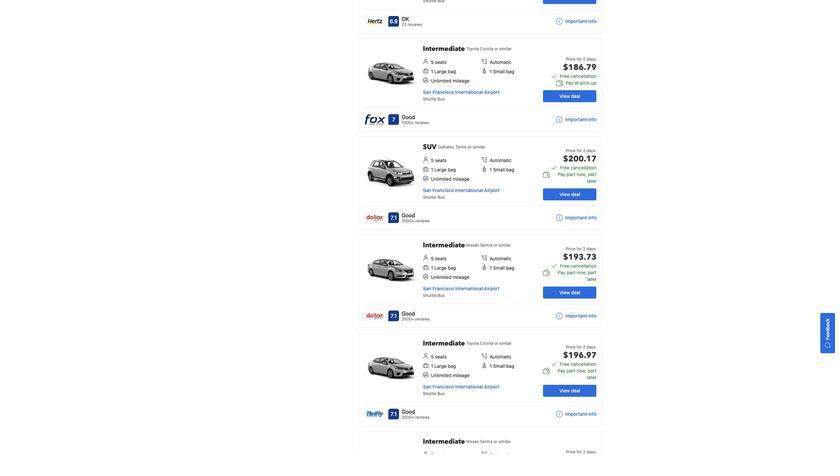 Task type: describe. For each thing, give the bounding box(es) containing it.
view deal button for $196.97
[[544, 386, 597, 398]]

pick-
[[581, 80, 591, 86]]

intermediate for $196.97
[[423, 340, 465, 349]]

1 sentra from the top
[[480, 243, 493, 248]]

1 intermediate nissan sentra or similar from the top
[[423, 241, 511, 250]]

price for 2 days: $186.79
[[563, 57, 597, 73]]

san for $200.17
[[423, 188, 432, 193]]

view for $200.17
[[560, 192, 570, 197]]

good for $193.73
[[402, 311, 415, 317]]

7
[[392, 117, 395, 123]]

francisco for $186.79
[[433, 89, 454, 95]]

price for $200.17
[[566, 148, 576, 153]]

days: for $186.79
[[587, 57, 597, 62]]

product card group containing $196.97
[[359, 334, 603, 427]]

1 info from the top
[[589, 18, 597, 24]]

1 nissan from the top
[[467, 243, 479, 248]]

reviews for $200.17
[[416, 219, 430, 224]]

corolla for $186.79
[[480, 46, 494, 51]]

price for 2 days: $200.17
[[563, 148, 597, 165]]

2 for $200.17
[[583, 148, 586, 153]]

customer rating 7.1 good element for $196.97
[[402, 409, 430, 417]]

automatic for $196.97
[[490, 355, 512, 360]]

international for $186.79
[[455, 89, 483, 95]]

view deal button for $193.73
[[544, 287, 597, 299]]

now, for $193.73
[[577, 270, 587, 276]]

ok
[[402, 16, 409, 22]]

unlimited mileage for $186.79
[[431, 78, 470, 84]]

1 small bag for $196.97
[[490, 364, 515, 370]]

supplied by dollar image for $193.73
[[365, 312, 386, 322]]

corolla for $196.97
[[480, 342, 494, 347]]

5 seats for $193.73
[[431, 256, 447, 262]]

large for $193.73
[[435, 266, 447, 271]]

or for $196.97
[[495, 342, 499, 347]]

mileage for $200.17
[[453, 176, 470, 182]]

days: for $196.97
[[587, 345, 597, 350]]

2 intermediate nissan sentra or similar from the top
[[423, 438, 511, 447]]

seats for $196.97
[[435, 355, 447, 360]]

toyota for $186.79
[[467, 46, 479, 51]]

intermediate for $186.79
[[423, 44, 465, 53]]

customer rating 7.1 good element for $193.73
[[402, 310, 430, 318]]

important info button for $196.97
[[556, 412, 597, 418]]

francisco for $200.17
[[433, 188, 454, 193]]

good 1000+ reviews
[[402, 114, 429, 125]]

similar for $196.97
[[500, 342, 512, 347]]

for for $196.97
[[577, 345, 582, 350]]

3000+ for $200.17
[[402, 219, 414, 224]]

good for $200.17
[[402, 213, 415, 219]]

2 sentra from the top
[[480, 440, 493, 445]]

product card group containing $193.73
[[359, 235, 603, 329]]

view deal for $200.17
[[560, 192, 581, 197]]

pay for $193.73
[[558, 270, 566, 276]]

san francisco international airport button for $186.79
[[423, 89, 500, 95]]

view deal button for $186.79
[[544, 90, 597, 102]]

mileage for $193.73
[[453, 275, 470, 281]]

similar for $200.17
[[473, 145, 485, 150]]

7.1 for $196.97
[[391, 412, 397, 418]]

product card group containing $200.17
[[359, 137, 603, 230]]

6.9 element
[[389, 16, 399, 27]]

23
[[402, 22, 407, 27]]

view deal for $196.97
[[560, 389, 581, 394]]

deal for $200.17
[[571, 192, 581, 197]]

up
[[591, 80, 597, 86]]

san francisco international airport button for $193.73
[[423, 286, 500, 292]]

5 for $196.97
[[431, 355, 434, 360]]

reviews for $193.73
[[416, 317, 430, 322]]

pay for $186.79
[[566, 80, 574, 86]]

4 intermediate from the top
[[423, 438, 465, 447]]

good 3000+ reviews for $193.73
[[402, 311, 430, 322]]

shuttle for $193.73
[[423, 294, 437, 299]]

daihatsu
[[438, 145, 455, 150]]

$196.97
[[563, 351, 597, 362]]

similar for $186.79
[[500, 46, 512, 51]]

customer rating 6.9 ok element
[[402, 15, 422, 23]]

price for 2 days: $193.73
[[563, 247, 597, 263]]

important info for $200.17
[[566, 215, 597, 221]]

product card group containing ok
[[359, 0, 603, 33]]

mileage for $196.97
[[453, 373, 470, 379]]

airport for $196.97
[[484, 385, 500, 390]]

reviews for $186.79
[[415, 120, 429, 125]]

automatic for $193.73
[[490, 256, 512, 262]]

or for $200.17
[[468, 145, 472, 150]]

mileage for $186.79
[[453, 78, 470, 84]]

1000+
[[402, 120, 414, 125]]

san francisco international airport shuttle bus for $196.97
[[423, 385, 500, 397]]

price for $193.73
[[566, 247, 576, 252]]

good for $186.79
[[402, 114, 415, 120]]

price for 2 days: $196.97
[[563, 345, 597, 362]]

important for $196.97
[[566, 412, 587, 418]]

cancellation for $186.79
[[571, 73, 597, 79]]

suv
[[423, 143, 437, 152]]

deal for $196.97
[[571, 389, 581, 394]]

san francisco international airport shuttle bus for $200.17
[[423, 188, 500, 200]]

seats for $186.79
[[435, 59, 447, 65]]

unlimited mileage for $193.73
[[431, 275, 470, 281]]

feedback button
[[821, 314, 836, 354]]

good for $196.97
[[402, 410, 415, 416]]

toyota for $196.97
[[467, 342, 479, 347]]

view for $193.73
[[560, 290, 570, 296]]

1 large bag for $200.17
[[431, 167, 456, 173]]

6.9
[[390, 18, 398, 24]]

supplied by rc - fox image
[[365, 115, 386, 125]]

or for $186.79
[[495, 46, 499, 51]]

customer rating 7 good element
[[402, 113, 429, 121]]



Task type: locate. For each thing, give the bounding box(es) containing it.
at
[[575, 80, 579, 86]]

2 international from the top
[[455, 188, 483, 193]]

1 product card group from the top
[[359, 0, 603, 33]]

price inside 'price for 2 days: $200.17'
[[566, 148, 576, 153]]

1 bus from the top
[[438, 97, 445, 102]]

supplied by hertz image
[[365, 16, 386, 26]]

pay part now, part later down $200.17
[[558, 172, 597, 184]]

2 unlimited from the top
[[431, 176, 452, 182]]

days: inside price for 2 days: $193.73
[[587, 247, 597, 252]]

0 vertical spatial nissan
[[467, 243, 479, 248]]

2 vertical spatial 7.1
[[391, 412, 397, 418]]

free cancellation for $196.97
[[560, 362, 597, 368]]

3 important from the top
[[566, 215, 587, 221]]

3 large from the top
[[435, 266, 447, 271]]

view deal button for $200.17
[[544, 189, 597, 201]]

4 price from the top
[[566, 345, 576, 350]]

2 days: from the top
[[587, 148, 597, 153]]

bus
[[438, 97, 445, 102], [438, 195, 445, 200], [438, 294, 445, 299], [438, 392, 445, 397]]

4 unlimited from the top
[[431, 373, 452, 379]]

1 automatic from the top
[[490, 59, 512, 65]]

now, down $200.17
[[577, 172, 587, 177]]

1 large from the top
[[435, 69, 447, 74]]

4 san francisco international airport shuttle bus from the top
[[423, 385, 500, 397]]

0 vertical spatial later
[[587, 178, 597, 184]]

0 vertical spatial 7.1 element
[[389, 213, 399, 223]]

2 up $193.73
[[583, 247, 586, 252]]

1 vertical spatial intermediate toyota corolla or similar
[[423, 340, 512, 349]]

1 small bag for $193.73
[[490, 266, 515, 271]]

bus for $186.79
[[438, 97, 445, 102]]

view deal for $186.79
[[560, 93, 581, 99]]

for inside the price for 2 days: $196.97
[[577, 345, 582, 350]]

0 vertical spatial pay part now, part later
[[558, 172, 597, 184]]

free down $186.79
[[560, 73, 570, 79]]

$186.79
[[563, 62, 597, 73]]

1 vertical spatial supplied by dollar image
[[365, 312, 386, 322]]

san francisco international airport button
[[423, 89, 500, 95], [423, 188, 500, 193], [423, 286, 500, 292], [423, 385, 500, 390]]

2 san from the top
[[423, 188, 432, 193]]

2
[[583, 57, 586, 62], [583, 148, 586, 153], [583, 247, 586, 252], [583, 345, 586, 350]]

2 up $186.79
[[583, 57, 586, 62]]

4 automatic from the top
[[490, 355, 512, 360]]

deal for $186.79
[[571, 93, 581, 99]]

san francisco international airport shuttle bus
[[423, 89, 500, 102], [423, 188, 500, 200], [423, 286, 500, 299], [423, 385, 500, 397]]

free cancellation
[[560, 73, 597, 79], [560, 165, 597, 171], [560, 264, 597, 269], [560, 362, 597, 368]]

now, down the $196.97
[[577, 369, 587, 374]]

cancellation
[[571, 73, 597, 79], [571, 165, 597, 171], [571, 264, 597, 269], [571, 362, 597, 368]]

2 mileage from the top
[[453, 176, 470, 182]]

0 vertical spatial corolla
[[480, 46, 494, 51]]

cancellation down $200.17
[[571, 165, 597, 171]]

for up $186.79
[[577, 57, 582, 62]]

2 small from the top
[[493, 167, 505, 173]]

seats
[[435, 59, 447, 65], [435, 158, 447, 163], [435, 256, 447, 262], [435, 355, 447, 360]]

price up $193.73
[[566, 247, 576, 252]]

automatic
[[490, 59, 512, 65], [490, 158, 512, 163], [490, 256, 512, 262], [490, 355, 512, 360]]

feedback
[[825, 319, 831, 341]]

product card group containing intermediate
[[359, 432, 603, 455]]

2 francisco from the top
[[433, 188, 454, 193]]

2 vertical spatial 7.1 element
[[389, 410, 399, 420]]

customer rating 7.1 good element
[[402, 212, 430, 220], [402, 310, 430, 318], [402, 409, 430, 417]]

supplied by thrifty image
[[365, 410, 386, 420]]

good 3000+ reviews for $200.17
[[402, 213, 430, 224]]

now, for $196.97
[[577, 369, 587, 374]]

1 vertical spatial sentra
[[480, 440, 493, 445]]

3 3000+ from the top
[[402, 416, 414, 421]]

1 vertical spatial toyota
[[467, 342, 479, 347]]

important info button
[[556, 18, 597, 25], [556, 116, 597, 123], [556, 215, 597, 221], [556, 313, 597, 320], [556, 412, 597, 418]]

price
[[566, 57, 576, 62], [566, 148, 576, 153], [566, 247, 576, 252], [566, 345, 576, 350]]

2 inside price for 2 days: $186.79
[[583, 57, 586, 62]]

2 inside the price for 2 days: $196.97
[[583, 345, 586, 350]]

1 supplied by dollar image from the top
[[365, 213, 386, 223]]

2 product card group from the top
[[359, 39, 603, 132]]

free down $193.73
[[560, 264, 570, 269]]

1 small bag for $200.17
[[490, 167, 515, 173]]

1 mileage from the top
[[453, 78, 470, 84]]

2 for $193.73
[[583, 247, 586, 252]]

price for $196.97
[[566, 345, 576, 350]]

intermediate toyota corolla or similar for $196.97
[[423, 340, 512, 349]]

free cancellation down the $196.97
[[560, 362, 597, 368]]

cancellation for $193.73
[[571, 264, 597, 269]]

intermediate nissan sentra or similar
[[423, 241, 511, 250], [423, 438, 511, 447]]

important info for $193.73
[[566, 314, 597, 319]]

1 important info from the top
[[566, 18, 597, 24]]

price up $200.17
[[566, 148, 576, 153]]

ok 23 reviews
[[402, 16, 422, 27]]

1 important info button from the top
[[556, 18, 597, 25]]

international for $196.97
[[455, 385, 483, 390]]

free cancellation for $200.17
[[560, 165, 597, 171]]

good inside good 1000+ reviews
[[402, 114, 415, 120]]

2 vertical spatial customer rating 7.1 good element
[[402, 409, 430, 417]]

now,
[[577, 172, 587, 177], [577, 270, 587, 276], [577, 369, 587, 374]]

days: up $193.73
[[587, 247, 597, 252]]

pay part now, part later for $196.97
[[558, 369, 597, 381]]

2 7.1 element from the top
[[389, 311, 399, 322]]

2 toyota from the top
[[467, 342, 479, 347]]

or for $193.73
[[494, 243, 498, 248]]

2 important info button from the top
[[556, 116, 597, 123]]

3 good from the top
[[402, 311, 415, 317]]

pay at pick-up
[[566, 80, 597, 86]]

2 5 seats from the top
[[431, 158, 447, 163]]

later down the $196.97
[[587, 375, 597, 381]]

$193.73
[[563, 252, 597, 263]]

similar inside suv daihatsu terios or similar
[[473, 145, 485, 150]]

2 supplied by dollar image from the top
[[365, 312, 386, 322]]

4 important from the top
[[566, 314, 587, 319]]

unlimited for $186.79
[[431, 78, 452, 84]]

later down $193.73
[[587, 277, 597, 283]]

7.1 element
[[389, 213, 399, 223], [389, 311, 399, 322], [389, 410, 399, 420]]

for for $186.79
[[577, 57, 582, 62]]

0 vertical spatial intermediate nissan sentra or similar
[[423, 241, 511, 250]]

seats for $200.17
[[435, 158, 447, 163]]

2 inside 'price for 2 days: $200.17'
[[583, 148, 586, 153]]

free cancellation down $193.73
[[560, 264, 597, 269]]

free down the $196.97
[[560, 362, 570, 368]]

$200.17
[[563, 154, 597, 165]]

small
[[493, 69, 505, 74], [493, 167, 505, 173], [493, 266, 505, 271], [493, 364, 505, 370]]

pay down $200.17
[[558, 172, 566, 177]]

supplied by dollar image
[[365, 213, 386, 223], [365, 312, 386, 322]]

1 view deal from the top
[[560, 93, 581, 99]]

0 vertical spatial toyota
[[467, 46, 479, 51]]

for up $200.17
[[577, 148, 582, 153]]

1 vertical spatial now,
[[577, 270, 587, 276]]

terios
[[456, 145, 467, 150]]

now, down $193.73
[[577, 270, 587, 276]]

sentra
[[480, 243, 493, 248], [480, 440, 493, 445]]

2 later from the top
[[587, 277, 597, 283]]

2 free from the top
[[560, 165, 570, 171]]

important
[[566, 18, 587, 24], [566, 117, 587, 122], [566, 215, 587, 221], [566, 314, 587, 319], [566, 412, 587, 418]]

for inside price for 2 days: $193.73
[[577, 247, 582, 252]]

2 view from the top
[[560, 192, 570, 197]]

1 vertical spatial intermediate nissan sentra or similar
[[423, 438, 511, 447]]

2 unlimited mileage from the top
[[431, 176, 470, 182]]

3 price from the top
[[566, 247, 576, 252]]

3 international from the top
[[455, 286, 483, 292]]

for up $193.73
[[577, 247, 582, 252]]

cancellation for $196.97
[[571, 362, 597, 368]]

5 important info button from the top
[[556, 412, 597, 418]]

important info for $196.97
[[566, 412, 597, 418]]

1 5 seats from the top
[[431, 59, 447, 65]]

intermediate for $193.73
[[423, 241, 465, 250]]

2 2 from the top
[[583, 148, 586, 153]]

3 5 seats from the top
[[431, 256, 447, 262]]

7.1 element for $200.17
[[389, 213, 399, 223]]

2 seats from the top
[[435, 158, 447, 163]]

info
[[589, 18, 597, 24], [589, 117, 597, 122], [589, 215, 597, 221], [589, 314, 597, 319], [589, 412, 597, 418]]

days: inside price for 2 days: $186.79
[[587, 57, 597, 62]]

for for $200.17
[[577, 148, 582, 153]]

1 customer rating 7.1 good element from the top
[[402, 212, 430, 220]]

info for $200.17
[[589, 215, 597, 221]]

3 1 large bag from the top
[[431, 266, 456, 271]]

price up the $196.97
[[566, 345, 576, 350]]

3 bus from the top
[[438, 294, 445, 299]]

4 francisco from the top
[[433, 385, 454, 390]]

3 important info button from the top
[[556, 215, 597, 221]]

airport for $193.73
[[484, 286, 500, 292]]

cancellation for $200.17
[[571, 165, 597, 171]]

3 san francisco international airport button from the top
[[423, 286, 500, 292]]

3 good 3000+ reviews from the top
[[402, 410, 430, 421]]

1 important from the top
[[566, 18, 587, 24]]

mileage
[[453, 78, 470, 84], [453, 176, 470, 182], [453, 275, 470, 281], [453, 373, 470, 379]]

4 important info button from the top
[[556, 313, 597, 320]]

for inside 'price for 2 days: $200.17'
[[577, 148, 582, 153]]

1 vertical spatial 7.1 element
[[389, 311, 399, 322]]

days:
[[587, 57, 597, 62], [587, 148, 597, 153], [587, 247, 597, 252], [587, 345, 597, 350]]

1 free from the top
[[560, 73, 570, 79]]

2 san francisco international airport button from the top
[[423, 188, 500, 193]]

3 free cancellation from the top
[[560, 264, 597, 269]]

free cancellation down $200.17
[[560, 165, 597, 171]]

5 important info from the top
[[566, 412, 597, 418]]

days: inside 'price for 2 days: $200.17'
[[587, 148, 597, 153]]

small for $200.17
[[493, 167, 505, 173]]

3000+ for $196.97
[[402, 416, 414, 421]]

5 seats
[[431, 59, 447, 65], [431, 158, 447, 163], [431, 256, 447, 262], [431, 355, 447, 360]]

unlimited for $193.73
[[431, 275, 452, 281]]

1 vertical spatial corolla
[[480, 342, 494, 347]]

pay part now, part later down the $196.97
[[558, 369, 597, 381]]

1 small bag for $186.79
[[490, 69, 515, 74]]

1
[[431, 69, 433, 74], [490, 69, 492, 74], [431, 167, 433, 173], [490, 167, 492, 173], [431, 266, 433, 271], [490, 266, 492, 271], [431, 364, 433, 370], [490, 364, 492, 370]]

important for $200.17
[[566, 215, 587, 221]]

free down $200.17
[[560, 165, 570, 171]]

3 for from the top
[[577, 247, 582, 252]]

3 intermediate from the top
[[423, 340, 465, 349]]

2 san francisco international airport shuttle bus from the top
[[423, 188, 500, 200]]

1 toyota from the top
[[467, 46, 479, 51]]

2 1 large bag from the top
[[431, 167, 456, 173]]

pay down $193.73
[[558, 270, 566, 276]]

pay down the $196.97
[[558, 369, 566, 374]]

good
[[402, 114, 415, 120], [402, 213, 415, 219], [402, 311, 415, 317], [402, 410, 415, 416]]

0 vertical spatial supplied by dollar image
[[365, 213, 386, 223]]

later down $200.17
[[587, 178, 597, 184]]

1 vertical spatial 7.1
[[391, 314, 397, 320]]

info for $193.73
[[589, 314, 597, 319]]

pay
[[566, 80, 574, 86], [558, 172, 566, 177], [558, 270, 566, 276], [558, 369, 566, 374]]

view deal button
[[544, 90, 597, 102], [544, 189, 597, 201], [544, 287, 597, 299], [544, 386, 597, 398]]

airport
[[484, 89, 500, 95], [484, 188, 500, 193], [484, 286, 500, 292], [484, 385, 500, 390]]

2 for $196.97
[[583, 345, 586, 350]]

free for $196.97
[[560, 362, 570, 368]]

2 vertical spatial pay part now, part later
[[558, 369, 597, 381]]

similar
[[500, 46, 512, 51], [473, 145, 485, 150], [499, 243, 511, 248], [500, 342, 512, 347], [499, 440, 511, 445]]

unlimited for $196.97
[[431, 373, 452, 379]]

part
[[567, 172, 576, 177], [588, 172, 597, 177], [567, 270, 576, 276], [588, 270, 597, 276], [567, 369, 576, 374], [588, 369, 597, 374]]

for for $193.73
[[577, 247, 582, 252]]

2 vertical spatial good 3000+ reviews
[[402, 410, 430, 421]]

toyota
[[467, 46, 479, 51], [467, 342, 479, 347]]

2 cancellation from the top
[[571, 165, 597, 171]]

1 intermediate from the top
[[423, 44, 465, 53]]

0 vertical spatial now,
[[577, 172, 587, 177]]

nissan
[[467, 243, 479, 248], [467, 440, 479, 445]]

view deal
[[560, 93, 581, 99], [560, 192, 581, 197], [560, 290, 581, 296], [560, 389, 581, 394]]

1 days: from the top
[[587, 57, 597, 62]]

unlimited for $200.17
[[431, 176, 452, 182]]

3 later from the top
[[587, 375, 597, 381]]

for up the $196.97
[[577, 345, 582, 350]]

4 info from the top
[[589, 314, 597, 319]]

4 days: from the top
[[587, 345, 597, 350]]

5 for $200.17
[[431, 158, 434, 163]]

suv daihatsu terios or similar
[[423, 143, 485, 152]]

2 inside price for 2 days: $193.73
[[583, 247, 586, 252]]

days: up the $196.97
[[587, 345, 597, 350]]

seats for $193.73
[[435, 256, 447, 262]]

unlimited mileage
[[431, 78, 470, 84], [431, 176, 470, 182], [431, 275, 470, 281], [431, 373, 470, 379]]

2 vertical spatial 3000+
[[402, 416, 414, 421]]

1 small from the top
[[493, 69, 505, 74]]

international for $193.73
[[455, 286, 483, 292]]

0 vertical spatial sentra
[[480, 243, 493, 248]]

reviews inside good 1000+ reviews
[[415, 120, 429, 125]]

pay part now, part later
[[558, 172, 597, 184], [558, 270, 597, 283], [558, 369, 597, 381]]

price for $186.79
[[566, 57, 576, 62]]

1 vertical spatial nissan
[[467, 440, 479, 445]]

price up $186.79
[[566, 57, 576, 62]]

2 free cancellation from the top
[[560, 165, 597, 171]]

intermediate
[[423, 44, 465, 53], [423, 241, 465, 250], [423, 340, 465, 349], [423, 438, 465, 447]]

unlimited
[[431, 78, 452, 84], [431, 176, 452, 182], [431, 275, 452, 281], [431, 373, 452, 379]]

price inside price for 2 days: $186.79
[[566, 57, 576, 62]]

5
[[431, 59, 434, 65], [431, 158, 434, 163], [431, 256, 434, 262], [431, 355, 434, 360]]

3 view deal button from the top
[[544, 287, 597, 299]]

4 good from the top
[[402, 410, 415, 416]]

large for $200.17
[[435, 167, 447, 173]]

1 3000+ from the top
[[402, 219, 414, 224]]

automatic for $200.17
[[490, 158, 512, 163]]

good 3000+ reviews
[[402, 213, 430, 224], [402, 311, 430, 322], [402, 410, 430, 421]]

view
[[560, 93, 570, 99], [560, 192, 570, 197], [560, 290, 570, 296], [560, 389, 570, 394]]

0 vertical spatial customer rating 7.1 good element
[[402, 212, 430, 220]]

3 francisco from the top
[[433, 286, 454, 292]]

7.1 for $200.17
[[391, 215, 397, 221]]

3000+
[[402, 219, 414, 224], [402, 317, 414, 322], [402, 416, 414, 421]]

1 for from the top
[[577, 57, 582, 62]]

2 up the $196.97
[[583, 345, 586, 350]]

days: for $193.73
[[587, 247, 597, 252]]

free cancellation up the at
[[560, 73, 597, 79]]

price inside the price for 2 days: $196.97
[[566, 345, 576, 350]]

price inside price for 2 days: $193.73
[[566, 247, 576, 252]]

francisco
[[433, 89, 454, 95], [433, 188, 454, 193], [433, 286, 454, 292], [433, 385, 454, 390]]

pay part now, part later down $193.73
[[558, 270, 597, 283]]

later
[[587, 178, 597, 184], [587, 277, 597, 283], [587, 375, 597, 381]]

1 vertical spatial 3000+
[[402, 317, 414, 322]]

shuttle for $186.79
[[423, 97, 437, 102]]

international
[[455, 89, 483, 95], [455, 188, 483, 193], [455, 286, 483, 292], [455, 385, 483, 390]]

san
[[423, 89, 432, 95], [423, 188, 432, 193], [423, 286, 432, 292], [423, 385, 432, 390]]

1 intermediate toyota corolla or similar from the top
[[423, 44, 512, 53]]

days: inside the price for 2 days: $196.97
[[587, 345, 597, 350]]

1 large bag
[[431, 69, 456, 74], [431, 167, 456, 173], [431, 266, 456, 271], [431, 364, 456, 370]]

later for $193.73
[[587, 277, 597, 283]]

1 large bag for $193.73
[[431, 266, 456, 271]]

2 for $186.79
[[583, 57, 586, 62]]

cancellation down $193.73
[[571, 264, 597, 269]]

4 cancellation from the top
[[571, 362, 597, 368]]

corolla
[[480, 46, 494, 51], [480, 342, 494, 347]]

san for $186.79
[[423, 89, 432, 95]]

1 pay part now, part later from the top
[[558, 172, 597, 184]]

shuttle for $196.97
[[423, 392, 437, 397]]

2 vertical spatial later
[[587, 375, 597, 381]]

free for $186.79
[[560, 73, 570, 79]]

international for $200.17
[[455, 188, 483, 193]]

cancellation up pick-
[[571, 73, 597, 79]]

2 up $200.17
[[583, 148, 586, 153]]

airport for $200.17
[[484, 188, 500, 193]]

7.1
[[391, 215, 397, 221], [391, 314, 397, 320], [391, 412, 397, 418]]

2 nissan from the top
[[467, 440, 479, 445]]

reviews
[[408, 22, 422, 27], [415, 120, 429, 125], [416, 219, 430, 224], [416, 317, 430, 322], [416, 416, 430, 421]]

3 important info from the top
[[566, 215, 597, 221]]

1 vertical spatial later
[[587, 277, 597, 283]]

2 now, from the top
[[577, 270, 587, 276]]

important info
[[566, 18, 597, 24], [566, 117, 597, 122], [566, 215, 597, 221], [566, 314, 597, 319], [566, 412, 597, 418]]

2 for from the top
[[577, 148, 582, 153]]

free
[[560, 73, 570, 79], [560, 165, 570, 171], [560, 264, 570, 269], [560, 362, 570, 368]]

product card group
[[359, 0, 603, 33], [359, 39, 603, 132], [359, 137, 603, 230], [359, 235, 603, 329], [359, 334, 603, 427], [359, 432, 603, 455]]

1 corolla from the top
[[480, 46, 494, 51]]

3 customer rating 7.1 good element from the top
[[402, 409, 430, 417]]

0 vertical spatial intermediate toyota corolla or similar
[[423, 44, 512, 53]]

1 vertical spatial good 3000+ reviews
[[402, 311, 430, 322]]

important info for $186.79
[[566, 117, 597, 122]]

cancellation down the $196.97
[[571, 362, 597, 368]]

days: up $200.17
[[587, 148, 597, 153]]

free for $193.73
[[560, 264, 570, 269]]

small for $186.79
[[493, 69, 505, 74]]

7.1 element for $196.97
[[389, 410, 399, 420]]

1 deal from the top
[[571, 93, 581, 99]]

intermediate toyota corolla or similar
[[423, 44, 512, 53], [423, 340, 512, 349]]

days: up $186.79
[[587, 57, 597, 62]]

3 pay part now, part later from the top
[[558, 369, 597, 381]]

4 large from the top
[[435, 364, 447, 370]]

bus for $193.73
[[438, 294, 445, 299]]

1 small bag
[[490, 69, 515, 74], [490, 167, 515, 173], [490, 266, 515, 271], [490, 364, 515, 370]]

or inside suv daihatsu terios or similar
[[468, 145, 472, 150]]

product card group containing $186.79
[[359, 39, 603, 132]]

bus for $200.17
[[438, 195, 445, 200]]

shuttle
[[423, 97, 437, 102], [423, 195, 437, 200], [423, 294, 437, 299], [423, 392, 437, 397]]

deal
[[571, 93, 581, 99], [571, 192, 581, 197], [571, 290, 581, 296], [571, 389, 581, 394]]

0 vertical spatial 3000+
[[402, 219, 414, 224]]

francisco for $196.97
[[433, 385, 454, 390]]

1 large bag for $196.97
[[431, 364, 456, 370]]

pay left the at
[[566, 80, 574, 86]]

4 1 small bag from the top
[[490, 364, 515, 370]]

or
[[495, 46, 499, 51], [468, 145, 472, 150], [494, 243, 498, 248], [495, 342, 499, 347], [494, 440, 498, 445]]

3 san francisco international airport shuttle bus from the top
[[423, 286, 500, 299]]

san for $196.97
[[423, 385, 432, 390]]

bag
[[448, 69, 456, 74], [506, 69, 515, 74], [448, 167, 456, 173], [506, 167, 515, 173], [448, 266, 456, 271], [506, 266, 515, 271], [448, 364, 456, 370], [506, 364, 515, 370]]

1 vertical spatial pay part now, part later
[[558, 270, 597, 283]]

san for $193.73
[[423, 286, 432, 292]]

reviews inside ok 23 reviews
[[408, 22, 422, 27]]

2 vertical spatial now,
[[577, 369, 587, 374]]

4 bus from the top
[[438, 392, 445, 397]]

automatic for $186.79
[[490, 59, 512, 65]]

airport for $186.79
[[484, 89, 500, 95]]

pay part now, part later for $200.17
[[558, 172, 597, 184]]

good 3000+ reviews for $196.97
[[402, 410, 430, 421]]

4 small from the top
[[493, 364, 505, 370]]

4 free cancellation from the top
[[560, 362, 597, 368]]

2 3000+ from the top
[[402, 317, 414, 322]]

for inside price for 2 days: $186.79
[[577, 57, 582, 62]]

2 info from the top
[[589, 117, 597, 122]]

2 good 3000+ reviews from the top
[[402, 311, 430, 322]]

large
[[435, 69, 447, 74], [435, 167, 447, 173], [435, 266, 447, 271], [435, 364, 447, 370]]

3 2 from the top
[[583, 247, 586, 252]]

0 vertical spatial good 3000+ reviews
[[402, 213, 430, 224]]

1 vertical spatial customer rating 7.1 good element
[[402, 310, 430, 318]]

2 large from the top
[[435, 167, 447, 173]]

2 important info from the top
[[566, 117, 597, 122]]

for
[[577, 57, 582, 62], [577, 148, 582, 153], [577, 247, 582, 252], [577, 345, 582, 350]]

0 vertical spatial 7.1
[[391, 215, 397, 221]]



Task type: vqa. For each thing, say whether or not it's contained in the screenshot.


